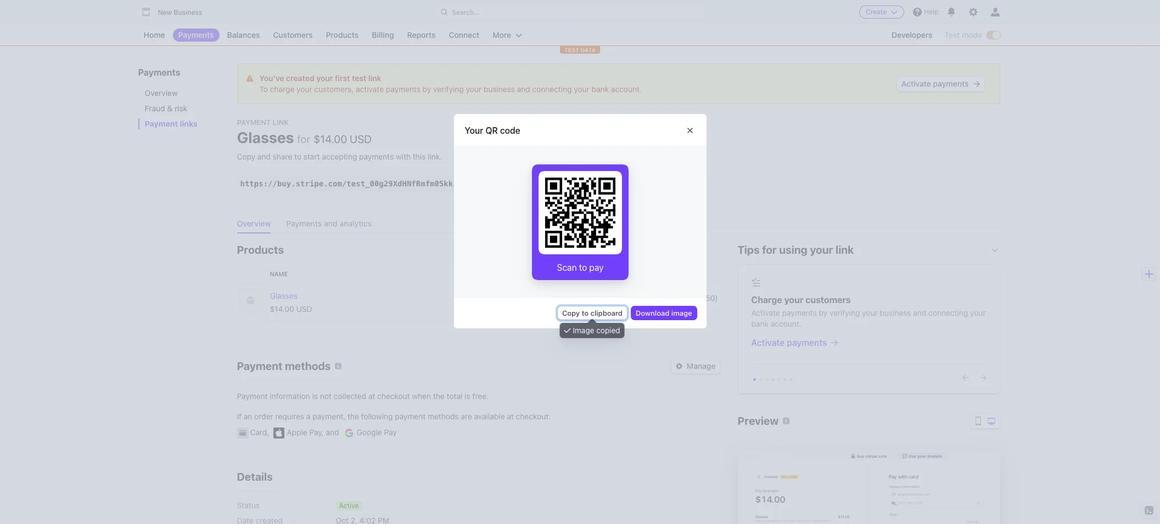 Task type: locate. For each thing, give the bounding box(es) containing it.
1 vertical spatial activate payments link
[[751, 337, 986, 350]]

1 pay from the left
[[309, 428, 322, 438]]

1 vertical spatial overview
[[237, 219, 271, 228]]

2 , from the left
[[322, 428, 324, 438]]

methods left are at the left of page
[[428, 412, 459, 422]]

the left total
[[433, 392, 445, 401]]

1 vertical spatial business
[[880, 309, 911, 318]]

1 vertical spatial methods
[[428, 412, 459, 422]]

data
[[581, 47, 596, 53]]

code right the "your"
[[500, 126, 520, 136]]

by down reports link
[[423, 85, 431, 94]]

0 horizontal spatial account.
[[611, 85, 642, 94]]

overview
[[145, 88, 178, 98], [237, 219, 271, 228]]

quantity up 0
[[675, 271, 707, 278]]

activate payments link down the charge your customers activate payments by verifying your business and connecting your bank account.
[[751, 337, 986, 350]]

and inside you've created your first test link to charge your customers, activate payments by verifying your business and connecting your bank account.
[[517, 85, 530, 94]]

0 vertical spatial copy
[[237, 152, 255, 161]]

1 vertical spatial the
[[348, 412, 359, 422]]

1 vertical spatial products
[[237, 244, 284, 256]]

1 horizontal spatial bank
[[751, 320, 769, 329]]

connect
[[449, 30, 480, 40]]

1 vertical spatial activate payments
[[751, 338, 827, 348]]

3 svg image from the left
[[529, 181, 536, 187]]

bank down data
[[592, 85, 609, 94]]

glasses down name
[[270, 292, 298, 301]]

payment link glasses for $14.00 usd
[[237, 118, 372, 147]]

1 vertical spatial by
[[819, 309, 828, 318]]

payment
[[395, 412, 426, 422]]

payments down "business"
[[178, 30, 214, 40]]

search…
[[452, 8, 480, 16]]

1 vertical spatial usd
[[296, 305, 312, 314]]

1 horizontal spatial pay
[[384, 428, 397, 438]]

pay down if an order requires a payment, the following payment methods are available at checkout:
[[384, 428, 397, 438]]

manage link
[[671, 359, 720, 374]]

products left the billing
[[326, 30, 359, 40]]

this
[[413, 152, 426, 161]]

account. inside you've created your first test link to charge your customers, activate payments by verifying your business and connecting your bank account.
[[611, 85, 642, 94]]

test mode
[[945, 30, 983, 40]]

0 vertical spatial account.
[[611, 85, 642, 94]]

copy
[[237, 152, 255, 161], [476, 179, 495, 188], [562, 309, 580, 318]]

1 horizontal spatial to
[[582, 309, 589, 318]]

connect link
[[443, 29, 485, 42]]

0 vertical spatial bank
[[592, 85, 609, 94]]

1 vertical spatial link
[[836, 244, 854, 256]]

when
[[412, 392, 431, 401]]

svg image inside qr code button
[[529, 181, 536, 187]]

2 horizontal spatial copy
[[562, 309, 580, 318]]

0 vertical spatial verifying
[[433, 85, 464, 94]]

connecting inside you've created your first test link to charge your customers, activate payments by verifying your business and connecting your bank account.
[[532, 85, 572, 94]]

0 horizontal spatial business
[[484, 85, 515, 94]]

at up following
[[368, 392, 375, 401]]

1 horizontal spatial by
[[819, 309, 828, 318]]

glasses inside payment link glasses for $14.00 usd
[[237, 128, 294, 147]]

to inside button
[[582, 309, 589, 318]]

test
[[352, 74, 366, 83]]

1 vertical spatial glasses
[[270, 292, 298, 301]]

0 horizontal spatial qr
[[486, 126, 498, 136]]

test data
[[565, 47, 596, 53]]

1 horizontal spatial connecting
[[929, 309, 968, 318]]

0 horizontal spatial copy
[[237, 152, 255, 161]]

business inside the charge your customers activate payments by verifying your business and connecting your bank account.
[[880, 309, 911, 318]]

total
[[447, 392, 462, 401]]

to left start at top
[[294, 152, 301, 161]]

4 svg image from the left
[[584, 181, 591, 187]]

verifying
[[433, 85, 464, 94], [830, 309, 860, 318]]

payments
[[933, 79, 969, 88], [386, 85, 421, 94], [359, 152, 394, 161], [782, 309, 817, 318], [787, 338, 827, 348]]

customers
[[806, 295, 851, 305]]

svg image down the "your"
[[465, 181, 472, 187]]

developers link
[[886, 29, 938, 42]]

1 horizontal spatial business
[[880, 309, 911, 318]]

and inside 'button'
[[324, 219, 337, 228]]

0 horizontal spatial svg image
[[676, 364, 682, 370]]

activate payments link down test
[[897, 76, 984, 92]]

2 vertical spatial copy
[[562, 309, 580, 318]]

2 horizontal spatial svg image
[[973, 81, 980, 87]]

risk
[[175, 104, 187, 113]]

0 horizontal spatial overview
[[145, 88, 178, 98]]

your
[[316, 74, 333, 83], [297, 85, 312, 94], [466, 85, 482, 94], [574, 85, 590, 94], [810, 244, 833, 256], [784, 295, 804, 305], [862, 309, 878, 318], [970, 309, 986, 318], [917, 454, 926, 459]]

test
[[565, 47, 579, 53]]

use
[[909, 454, 916, 459]]

50)
[[706, 294, 718, 303]]

0 horizontal spatial bank
[[592, 85, 609, 94]]

link
[[368, 74, 381, 83], [836, 244, 854, 256]]

1 vertical spatial activate
[[751, 309, 780, 318]]

is left not
[[312, 392, 318, 401]]

balances link
[[222, 29, 265, 42]]

bank down charge
[[751, 320, 769, 329]]

1 vertical spatial verifying
[[830, 309, 860, 318]]

activate payments down charge
[[751, 338, 827, 348]]

1 vertical spatial qr
[[540, 179, 551, 188]]

0 vertical spatial $14.00
[[314, 133, 347, 146]]

methods up information
[[285, 360, 331, 373]]

link inside you've created your first test link to charge your customers, activate payments by verifying your business and connecting your bank account.
[[368, 74, 381, 83]]

svg image inside the "copy" button
[[465, 181, 472, 187]]

is
[[312, 392, 318, 401], [465, 392, 470, 401]]

0 vertical spatial glasses
[[237, 128, 294, 147]]

1 vertical spatial account.
[[771, 320, 802, 329]]

$14.00 up copy and share to start accepting payments with this link.
[[314, 133, 347, 146]]

svg image for qr code
[[529, 181, 536, 187]]

payment left link
[[237, 118, 271, 127]]

products down overview button
[[237, 244, 284, 256]]

svg image left 'buy'
[[584, 181, 591, 187]]

account. inside the charge your customers activate payments by verifying your business and connecting your bank account.
[[771, 320, 802, 329]]

2 vertical spatial payments
[[286, 219, 322, 228]]

pay down "a"
[[309, 428, 322, 438]]

products
[[326, 30, 359, 40], [237, 244, 284, 256]]

payments up 'overview' link
[[138, 68, 180, 77]]

activate payments down test
[[902, 79, 969, 88]]

name
[[270, 271, 288, 278]]

1 vertical spatial for
[[762, 244, 777, 256]]

svg image
[[465, 181, 472, 187], [507, 181, 514, 187], [529, 181, 536, 187], [584, 181, 591, 187]]

pay
[[309, 428, 322, 438], [384, 428, 397, 438]]

0 vertical spatial products
[[326, 30, 359, 40]]

0 vertical spatial code
[[500, 126, 520, 136]]

order
[[254, 412, 273, 422]]

, down order
[[267, 428, 269, 438]]

activate inside the charge your customers activate payments by verifying your business and connecting your bank account.
[[751, 309, 780, 318]]

svg image left qr code
[[529, 181, 536, 187]]

1 vertical spatial bank
[[751, 320, 769, 329]]

1 horizontal spatial ,
[[322, 428, 324, 438]]

0 horizontal spatial methods
[[285, 360, 331, 373]]

0 horizontal spatial connecting
[[532, 85, 572, 94]]

activate payments
[[902, 79, 969, 88], [751, 338, 827, 348]]

0 horizontal spatial at
[[368, 392, 375, 401]]

0 horizontal spatial by
[[423, 85, 431, 94]]

1 horizontal spatial account.
[[771, 320, 802, 329]]

1 horizontal spatial verifying
[[830, 309, 860, 318]]

0 vertical spatial overview
[[145, 88, 178, 98]]

for
[[297, 133, 310, 146], [762, 244, 777, 256]]

an
[[244, 412, 252, 422]]

0 horizontal spatial usd
[[296, 305, 312, 314]]

payment inside payment link glasses for $14.00 usd
[[237, 118, 271, 127]]

the down collected
[[348, 412, 359, 422]]

fraud & risk
[[145, 104, 187, 113]]

0 vertical spatial business
[[484, 85, 515, 94]]

copy down the your qr code
[[476, 179, 495, 188]]

available
[[474, 412, 505, 422]]

svg image inside buy button button
[[584, 181, 591, 187]]

glasses inside "glasses $14.00 usd"
[[270, 292, 298, 301]]

1 horizontal spatial products
[[326, 30, 359, 40]]

copy left share
[[237, 152, 255, 161]]

0 horizontal spatial to
[[294, 152, 301, 161]]

payment up an
[[237, 392, 268, 401]]

0 vertical spatial for
[[297, 133, 310, 146]]

pay for apple
[[309, 428, 322, 438]]

payments right overview button
[[286, 219, 322, 228]]

1 quantity from the left
[[593, 271, 625, 278]]

1 horizontal spatial code
[[553, 179, 571, 188]]

to
[[259, 85, 268, 94]]

Search… search field
[[434, 5, 704, 19]]

for right tips
[[762, 244, 777, 256]]

0 vertical spatial usd
[[350, 133, 372, 146]]

payment
[[237, 118, 271, 127], [145, 119, 178, 128], [237, 360, 283, 373], [237, 392, 268, 401]]

manage
[[687, 362, 716, 371]]

1 horizontal spatial $14.00
[[314, 133, 347, 146]]

0 vertical spatial by
[[423, 85, 431, 94]]

2 vertical spatial svg image
[[676, 364, 682, 370]]

glasses down link
[[237, 128, 294, 147]]

0 vertical spatial the
[[433, 392, 445, 401]]

at
[[368, 392, 375, 401], [507, 412, 514, 422]]

overview inside button
[[237, 219, 271, 228]]

svg image inside manage link
[[676, 364, 682, 370]]

glasses $14.00 usd
[[270, 292, 312, 314]]

billing
[[372, 30, 394, 40]]

0 horizontal spatial code
[[500, 126, 520, 136]]

, down payment,
[[322, 428, 324, 438]]

products link
[[320, 29, 364, 42]]

svg image for manage
[[676, 364, 682, 370]]

1 vertical spatial copy
[[476, 179, 495, 188]]

accepting
[[322, 152, 357, 161]]

business inside you've created your first test link to charge your customers, activate payments by verifying your business and connecting your bank account.
[[484, 85, 515, 94]]

connecting
[[532, 85, 572, 94], [929, 309, 968, 318]]

your inside button
[[917, 454, 926, 459]]

tab list containing overview
[[237, 216, 1000, 234]]

1 vertical spatial code
[[553, 179, 571, 188]]

0 vertical spatial activate payments
[[902, 79, 969, 88]]

to left clipboard
[[582, 309, 589, 318]]

copy left clipboard
[[562, 309, 580, 318]]

1 svg image from the left
[[465, 181, 472, 187]]

usd
[[350, 133, 372, 146], [296, 305, 312, 314]]

0 vertical spatial qr
[[486, 126, 498, 136]]

home
[[144, 30, 165, 40]]

payment down fraud & risk
[[145, 119, 178, 128]]

copy for copy
[[476, 179, 495, 188]]

qr code button
[[525, 176, 575, 192]]

1 horizontal spatial usd
[[350, 133, 372, 146]]

,
[[267, 428, 269, 438], [322, 428, 324, 438]]

0 horizontal spatial ,
[[267, 428, 269, 438]]

at right available
[[507, 412, 514, 422]]

0 horizontal spatial $14.00
[[270, 305, 294, 314]]

0 vertical spatial link
[[368, 74, 381, 83]]

1 horizontal spatial copy
[[476, 179, 495, 188]]

copy button
[[461, 176, 499, 192]]

payment,
[[313, 412, 345, 422]]

1 vertical spatial to
[[582, 309, 589, 318]]

svg image right the "copy" button at the left
[[507, 181, 514, 187]]

1 vertical spatial $14.00
[[270, 305, 294, 314]]

0 horizontal spatial products
[[237, 244, 284, 256]]

1 horizontal spatial svg image
[[687, 128, 693, 134]]

1 horizontal spatial overview
[[237, 219, 271, 228]]

code inside button
[[553, 179, 571, 188]]

svg image
[[973, 81, 980, 87], [687, 128, 693, 134], [676, 364, 682, 370]]

1 horizontal spatial methods
[[428, 412, 459, 422]]

svg image for activate payments
[[973, 81, 980, 87]]

by down customers
[[819, 309, 828, 318]]

0 vertical spatial at
[[368, 392, 375, 401]]

yes
[[634, 294, 646, 303]]

business
[[484, 85, 515, 94], [880, 309, 911, 318]]

copy to clipboard button
[[558, 307, 627, 320]]

fraud & risk link
[[138, 103, 226, 114]]

and inside the charge your customers activate payments by verifying your business and connecting your bank account.
[[913, 309, 927, 318]]

0 horizontal spatial is
[[312, 392, 318, 401]]

0 horizontal spatial the
[[348, 412, 359, 422]]

1 horizontal spatial quantity
[[675, 271, 707, 278]]

$14.00
[[314, 133, 347, 146], [270, 305, 294, 314]]

payment up information
[[237, 360, 283, 373]]

code left 'buy'
[[553, 179, 571, 188]]

0 horizontal spatial link
[[368, 74, 381, 83]]

link up the activate
[[368, 74, 381, 83]]

1 vertical spatial at
[[507, 412, 514, 422]]

1 , from the left
[[267, 428, 269, 438]]

1 horizontal spatial link
[[836, 244, 854, 256]]

for up start at top
[[297, 133, 310, 146]]

quantity up 1
[[593, 271, 625, 278]]

1 horizontal spatial activate payments
[[902, 79, 969, 88]]

balances
[[227, 30, 260, 40]]

is right total
[[465, 392, 470, 401]]

tab list
[[237, 216, 1000, 234]]

image
[[671, 309, 692, 318]]

0 horizontal spatial quantity
[[593, 271, 625, 278]]

copy to clipboard
[[562, 309, 623, 318]]

2 pay from the left
[[384, 428, 397, 438]]

0 horizontal spatial for
[[297, 133, 310, 146]]

customers
[[273, 30, 313, 40]]

activate
[[356, 85, 384, 94]]

adjustable quantity
[[634, 271, 707, 278]]

$14.00 inside "glasses $14.00 usd"
[[270, 305, 294, 314]]

active
[[339, 502, 359, 511]]

business
[[174, 8, 202, 16]]

$14.00 down name
[[270, 305, 294, 314]]

1 horizontal spatial is
[[465, 392, 470, 401]]

share
[[273, 152, 292, 161]]

products inside products link
[[326, 30, 359, 40]]

2 is from the left
[[465, 392, 470, 401]]

buy
[[595, 179, 609, 188]]

fraud
[[145, 104, 165, 113]]

link right using
[[836, 244, 854, 256]]

0 vertical spatial svg image
[[973, 81, 980, 87]]

you've
[[259, 74, 284, 83]]

qr code
[[540, 179, 571, 188]]



Task type: describe. For each thing, give the bounding box(es) containing it.
checkout:
[[516, 412, 551, 422]]

buy button
[[595, 179, 635, 188]]

tips
[[738, 244, 760, 256]]

payment for payment links
[[145, 119, 178, 128]]

new business
[[158, 8, 202, 16]]

are
[[461, 412, 472, 422]]

buy.stripe.com
[[857, 454, 887, 459]]

pay for google
[[384, 428, 397, 438]]

0 vertical spatial activate
[[902, 79, 931, 88]]

new business button
[[138, 4, 213, 20]]

0 vertical spatial methods
[[285, 360, 331, 373]]

a
[[306, 412, 310, 422]]

qr inside button
[[540, 179, 551, 188]]

2 quantity from the left
[[675, 271, 707, 278]]

payment methods
[[237, 360, 331, 373]]

https://buy.stripe.com/test_00g29xdhnfrmfm05kk button
[[240, 178, 453, 189]]

payments and analytics button
[[286, 216, 379, 234]]

developers
[[892, 30, 933, 40]]

download image button
[[631, 307, 697, 320]]

buy button button
[[580, 176, 639, 192]]

payments link
[[173, 29, 219, 42]]

copy for copy and share to start accepting payments with this link.
[[237, 152, 255, 161]]

charge
[[751, 295, 782, 305]]

apple
[[287, 428, 307, 438]]

overview link
[[138, 88, 226, 99]]

download image
[[636, 309, 692, 318]]

requires
[[275, 412, 304, 422]]

payment links link
[[138, 119, 226, 130]]

overview button
[[237, 216, 277, 234]]

payment for payment methods
[[237, 360, 283, 373]]

links
[[180, 119, 198, 128]]

free.
[[472, 392, 489, 401]]

2 vertical spatial activate
[[751, 338, 785, 348]]

verifying inside you've created your first test link to charge your customers, activate payments by verifying your business and connecting your bank account.
[[433, 85, 464, 94]]

following
[[361, 412, 393, 422]]

payments inside you've created your first test link to charge your customers, activate payments by verifying your business and connecting your bank account.
[[386, 85, 421, 94]]

first
[[335, 74, 350, 83]]

more
[[493, 30, 511, 40]]

clipboard
[[591, 309, 623, 318]]

adjustable
[[634, 271, 673, 278]]

0 vertical spatial to
[[294, 152, 301, 161]]

customers,
[[314, 85, 354, 94]]

payments inside the charge your customers activate payments by verifying your business and connecting your bank account.
[[782, 309, 817, 318]]

svg image for buy button
[[584, 181, 591, 187]]

domain
[[928, 454, 942, 459]]

overview for overview button
[[237, 219, 271, 228]]

you've created your first test link to charge your customers, activate payments by verifying your business and connecting your bank account.
[[259, 74, 642, 94]]

1
[[593, 294, 597, 303]]

payments and analytics
[[286, 219, 372, 228]]

billing link
[[366, 29, 399, 42]]

create button
[[859, 5, 905, 19]]

information
[[270, 392, 310, 401]]

1 horizontal spatial at
[[507, 412, 514, 422]]

help button
[[909, 3, 943, 21]]

start
[[304, 152, 320, 161]]

by inside the charge your customers activate payments by verifying your business and connecting your bank account.
[[819, 309, 828, 318]]

charge
[[270, 85, 294, 94]]

(between
[[648, 294, 681, 303]]

use your domain
[[909, 454, 942, 459]]

details
[[237, 471, 273, 484]]

svg image for copy
[[465, 181, 472, 187]]

overview for 'overview' link
[[145, 88, 178, 98]]

$14.00 inside payment link glasses for $14.00 usd
[[314, 133, 347, 146]]

mode
[[962, 30, 983, 40]]

bank inside you've created your first test link to charge your customers, activate payments by verifying your business and connecting your bank account.
[[592, 85, 609, 94]]

status
[[237, 501, 260, 511]]

&
[[167, 104, 173, 113]]

link
[[273, 118, 289, 127]]

0 vertical spatial payments
[[178, 30, 214, 40]]

payment information is not collected at checkout when the total is free.
[[237, 392, 489, 401]]

customers link
[[268, 29, 318, 42]]

google pay
[[357, 428, 397, 438]]

1 horizontal spatial for
[[762, 244, 777, 256]]

payment links
[[145, 119, 198, 128]]

connecting inside the charge your customers activate payments by verifying your business and connecting your bank account.
[[929, 309, 968, 318]]

1 vertical spatial payments
[[138, 68, 180, 77]]

with
[[396, 152, 411, 161]]

google
[[357, 428, 382, 438]]

created
[[286, 74, 314, 83]]

card
[[250, 428, 267, 438]]

new
[[158, 8, 172, 16]]

test
[[945, 30, 960, 40]]

0 vertical spatial activate payments link
[[897, 76, 984, 92]]

0
[[684, 294, 688, 303]]

https://buy.stripe.com/test_00g29xdhnfrmfm05kk
[[240, 180, 453, 188]]

1 is from the left
[[312, 392, 318, 401]]

1 vertical spatial svg image
[[687, 128, 693, 134]]

not
[[320, 392, 332, 401]]

for inside payment link glasses for $14.00 usd
[[297, 133, 310, 146]]

charge your customers activate payments by verifying your business and connecting your bank account.
[[751, 295, 986, 329]]

yes (between 0 and 50)
[[634, 294, 718, 303]]

use your domain button
[[897, 454, 948, 460]]

your qr code
[[465, 126, 520, 136]]

2 svg image from the left
[[507, 181, 514, 187]]

card ,
[[250, 428, 269, 438]]

payments inside 'button'
[[286, 219, 322, 228]]

verifying inside the charge your customers activate payments by verifying your business and connecting your bank account.
[[830, 309, 860, 318]]

payment for payment information is not collected at checkout when the total is free.
[[237, 392, 268, 401]]

copy for copy to clipboard
[[562, 309, 580, 318]]

usd inside payment link glasses for $14.00 usd
[[350, 133, 372, 146]]

reports link
[[402, 29, 441, 42]]

more button
[[487, 29, 528, 42]]

if an order requires a payment, the following payment methods are available at checkout:
[[237, 412, 551, 422]]

bank inside the charge your customers activate payments by verifying your business and connecting your bank account.
[[751, 320, 769, 329]]

payment for payment link glasses for $14.00 usd
[[237, 118, 271, 127]]

analytics
[[339, 219, 372, 228]]

tips for using your link
[[738, 244, 854, 256]]

1 horizontal spatial the
[[433, 392, 445, 401]]

usd inside "glasses $14.00 usd"
[[296, 305, 312, 314]]

help
[[924, 8, 939, 16]]

create
[[866, 8, 887, 16]]

0 horizontal spatial activate payments
[[751, 338, 827, 348]]

by inside you've created your first test link to charge your customers, activate payments by verifying your business and connecting your bank account.
[[423, 85, 431, 94]]



Task type: vqa. For each thing, say whether or not it's contained in the screenshot.
Add to the top
no



